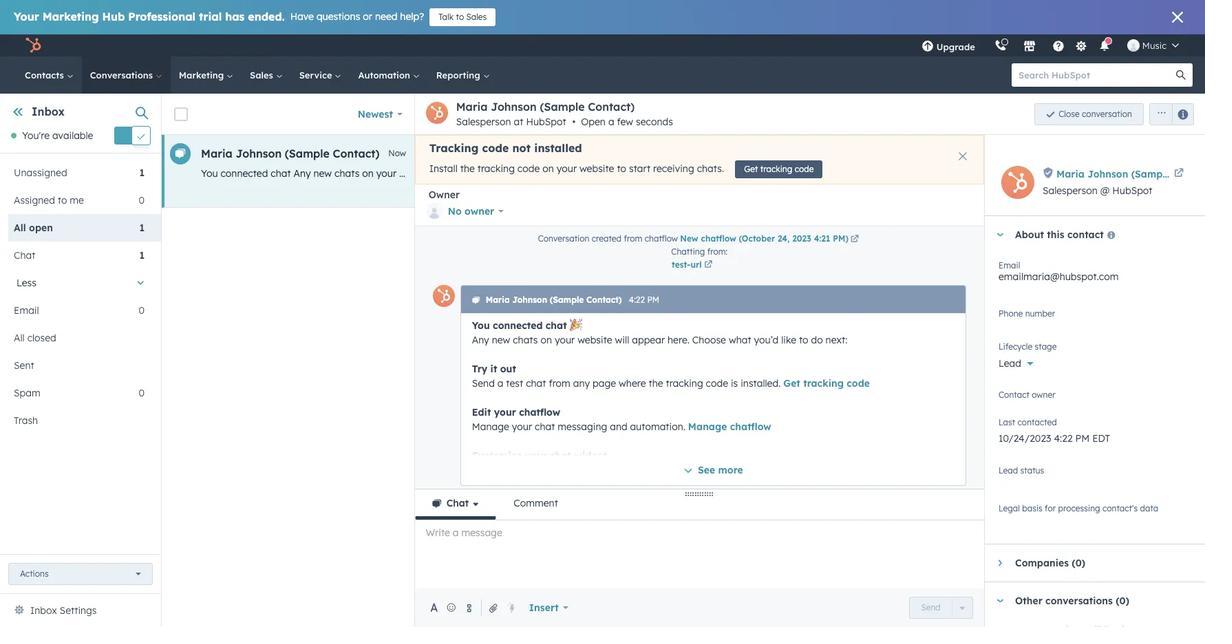 Task type: vqa. For each thing, say whether or not it's contained in the screenshot.


Task type: locate. For each thing, give the bounding box(es) containing it.
here. down tracking code not installed
[[490, 167, 512, 180]]

no owner button down install at the left top
[[426, 201, 504, 222]]

you're
[[22, 130, 50, 142]]

1 vertical spatial sales
[[250, 70, 276, 81]]

you'd down 'installed' at top
[[576, 167, 601, 180]]

0 vertical spatial from
[[792, 167, 814, 180]]

salesperson down https://app.hubs
[[1043, 185, 1098, 197]]

all inside button
[[14, 332, 25, 345]]

0 horizontal spatial try
[[472, 363, 488, 375]]

1 vertical spatial is
[[731, 377, 739, 390]]

1 horizontal spatial here.
[[668, 334, 690, 346]]

on down maria johnson (sample contact) 4:22 pm
[[541, 334, 552, 346]]

marketing left hub
[[43, 10, 99, 23]]

and for style
[[565, 464, 582, 477]]

try it out send a test chat from any page where the tracking code is installed. get tracking code
[[472, 363, 871, 390]]

1 horizontal spatial will
[[615, 334, 630, 346]]

is left installed.
[[731, 377, 739, 390]]

0 horizontal spatial page
[[593, 377, 617, 390]]

0 vertical spatial inbox
[[32, 105, 65, 118]]

link opens in a new window image inside test-url "link"
[[705, 261, 713, 269]]

maria inside maria johnson (sample contact) salesperson at hubspot • open a few seconds
[[456, 100, 488, 114]]

link opens in a new window image right pm)
[[851, 233, 860, 246]]

1 vertical spatial a
[[741, 167, 747, 180]]

contact) left now
[[333, 147, 380, 160]]

0 horizontal spatial new
[[314, 167, 332, 180]]

more
[[719, 464, 744, 477]]

caret image
[[997, 233, 1005, 237], [999, 559, 1002, 568]]

0 horizontal spatial chats
[[335, 167, 360, 180]]

to up get tracking code link
[[800, 334, 809, 346]]

chat
[[14, 250, 35, 262], [447, 497, 469, 510]]

1 vertical spatial link opens in a new window image
[[705, 261, 713, 269]]

last
[[999, 417, 1016, 428]]

send inside try it out send a test chat from any page where the tracking code is installed. get tracking code
[[472, 377, 495, 390]]

lead left status
[[999, 466, 1019, 476]]

salesperson up tracking code not installed
[[456, 116, 511, 128]]

3 0 from the top
[[139, 387, 145, 400]]

you inside row
[[201, 167, 218, 180]]

1 lead from the top
[[999, 357, 1022, 370]]

what up installed.
[[729, 334, 752, 346]]

1 vertical spatial email
[[14, 305, 39, 317]]

your left team's
[[620, 508, 640, 520]]

0 horizontal spatial no owner button
[[426, 201, 504, 222]]

a inside maria johnson (sample contact) salesperson at hubspot • open a few seconds
[[609, 116, 615, 128]]

0 vertical spatial caret image
[[997, 233, 1005, 237]]

1 horizontal spatial any
[[816, 167, 833, 180]]

manage down edit
[[472, 421, 510, 433]]

4:21
[[815, 233, 831, 244]]

0 vertical spatial you'd
[[576, 167, 601, 180]]

like up get tracking code link
[[782, 334, 797, 346]]

contact) inside maria johnson (sample contact) salesperson at hubspot • open a few seconds
[[588, 100, 635, 114]]

johnson
[[491, 100, 537, 114], [236, 147, 282, 160], [1088, 168, 1129, 180], [513, 295, 548, 305]]

0 horizontal spatial chat
[[14, 250, 35, 262]]

chatflow down installed.
[[731, 421, 772, 433]]

and right the messaging
[[610, 421, 628, 433]]

1 horizontal spatial choose
[[693, 334, 727, 346]]

help?
[[400, 10, 424, 23]]

no
[[448, 205, 462, 218], [999, 395, 1013, 408]]

0 horizontal spatial get
[[745, 164, 759, 174]]

you'd
[[576, 167, 601, 180], [755, 334, 779, 346]]

inbox up you're available
[[32, 105, 65, 118]]

from up the messaging
[[549, 377, 571, 390]]

1 vertical spatial will
[[615, 334, 630, 346]]

1 vertical spatial what
[[729, 334, 752, 346]]

close conversation button
[[1035, 103, 1145, 125]]

1 for all open
[[139, 222, 145, 234]]

all left closed
[[14, 332, 25, 345]]

a
[[609, 116, 615, 128], [741, 167, 747, 180], [498, 377, 504, 390]]

the
[[461, 163, 475, 175], [892, 167, 906, 180], [649, 377, 664, 390], [522, 464, 537, 477]]

like inside row
[[603, 167, 618, 180]]

0 horizontal spatial choose
[[514, 167, 548, 180]]

(0) right companies
[[1073, 557, 1086, 570]]

(sample inside live chat from maria johnson (sample contact) with context you connected chat
any new chats on your website will appear here. choose what you'd like to do next:

try it out 
send a test chat from any page where the tracking code is installed: https://app.hubs row
[[285, 147, 330, 160]]

chat up less
[[14, 250, 35, 262]]

out inside try it out send a test chat from any page where the tracking code is installed. get tracking code
[[501, 363, 517, 375]]

group
[[1145, 103, 1195, 125]]

0 horizontal spatial from
[[549, 377, 571, 390]]

chat left set
[[447, 497, 469, 510]]

no down owner
[[448, 205, 462, 218]]

1 vertical spatial any
[[574, 377, 590, 390]]

contact) left the 4:22
[[587, 295, 622, 305]]

main content
[[162, 94, 1206, 627]]

0 vertical spatial you
[[201, 167, 218, 180]]

sales right talk
[[467, 12, 487, 22]]

4:22
[[629, 295, 645, 305]]

3 1 from the top
[[139, 250, 145, 262]]

page up pm)
[[836, 167, 859, 180]]

0 vertical spatial salesperson
[[456, 116, 511, 128]]

no up the last
[[999, 395, 1013, 408]]

connected inside row
[[221, 167, 268, 180]]

0 vertical spatial any
[[294, 167, 311, 180]]

0 horizontal spatial hubspot
[[526, 116, 567, 128]]

2 all from the top
[[14, 332, 25, 345]]

0 vertical spatial page
[[836, 167, 859, 180]]

here. up try it out send a test chat from any page where the tracking code is installed. get tracking code
[[668, 334, 690, 346]]

chats down maria johnson (sample contact) 4:22 pm
[[513, 334, 538, 346]]

manage up the see
[[689, 421, 728, 433]]

1 vertical spatial where
[[619, 377, 646, 390]]

chat inside try it out send a test chat from any page where the tracking code is installed. get tracking code
[[526, 377, 547, 390]]

0 vertical spatial (0)
[[1073, 557, 1086, 570]]

0 vertical spatial lead
[[999, 357, 1022, 370]]

chats inside row
[[335, 167, 360, 180]]

get right installed.
[[784, 377, 801, 390]]

1 vertical spatial here.
[[668, 334, 690, 346]]

talk to sales button
[[430, 8, 496, 26]]

email down about
[[999, 260, 1021, 271]]

chat button
[[415, 490, 497, 520]]

(sample for maria johnson (sample contact)
[[285, 147, 330, 160]]

email for email emailmaria@hubspot.com
[[999, 260, 1021, 271]]

your up color
[[525, 450, 547, 462]]

owner down tracking
[[465, 205, 495, 218]]

1 horizontal spatial chat
[[447, 497, 469, 510]]

hubspot inside maria johnson (sample contact) salesperson at hubspot • open a few seconds
[[526, 116, 567, 128]]

link opens in a new window image right the url
[[705, 261, 713, 269]]

1 1 from the top
[[139, 167, 145, 179]]

new
[[681, 233, 699, 244]]

lifecycle
[[999, 342, 1033, 352]]

maria inside row
[[201, 147, 233, 160]]

1 vertical spatial chat
[[447, 497, 469, 510]]

1 horizontal spatial where
[[862, 167, 889, 180]]

lead
[[999, 357, 1022, 370], [999, 466, 1019, 476]]

2 1 from the top
[[139, 222, 145, 234]]

0 vertical spatial no
[[448, 205, 462, 218]]

(sample for maria johnson (sample contact) salesperson at hubspot • open a few seconds
[[540, 100, 585, 114]]

like
[[603, 167, 618, 180], [782, 334, 797, 346]]

do
[[633, 167, 645, 180], [812, 334, 824, 346]]

actions
[[20, 569, 49, 579]]

0 horizontal spatial any
[[294, 167, 311, 180]]

music
[[1143, 40, 1167, 51]]

connected for you connected chat 🎉 any new chats on your website will appear here. choose what you'd like to do next:
[[493, 320, 543, 332]]

0 horizontal spatial test
[[506, 377, 524, 390]]

availability.
[[676, 508, 727, 520]]

menu item
[[985, 34, 988, 56]]

it inside row
[[689, 167, 695, 180]]

legal
[[999, 503, 1021, 514]]

customize
[[472, 450, 522, 462], [472, 464, 519, 477]]

is left installed:
[[974, 167, 981, 180]]

contact) inside row
[[333, 147, 380, 160]]

1 vertical spatial appear
[[632, 334, 665, 346]]

maria johnson (sample contac link
[[1057, 166, 1206, 182]]

do up get tracking code link
[[812, 334, 824, 346]]

to right talk
[[456, 12, 464, 22]]

to inside tracking code not installed alert
[[617, 163, 627, 175]]

caret image
[[997, 600, 1005, 603]]

companies (0)
[[1016, 557, 1086, 570]]

to inside row
[[621, 167, 630, 180]]

1 vertical spatial and
[[565, 464, 582, 477]]

inbox for inbox
[[32, 105, 65, 118]]

chats down 'maria johnson (sample contact)'
[[335, 167, 360, 180]]

2 lead from the top
[[999, 466, 1019, 476]]

will down the 4:22
[[615, 334, 630, 346]]

any inside you connected chat 🎉 any new chats on your website will appear here. choose what you'd like to do next:
[[472, 334, 490, 346]]

marketplaces image
[[1024, 41, 1036, 53]]

maria for maria johnson (sample contact) salesperson at hubspot • open a few seconds
[[456, 100, 488, 114]]

lead for lead status
[[999, 466, 1019, 476]]

1 horizontal spatial chats
[[513, 334, 538, 346]]

settings link
[[1074, 38, 1091, 53]]

caret image inside companies (0) dropdown button
[[999, 559, 1002, 568]]

all closed button
[[8, 325, 145, 352]]

hubspot
[[526, 116, 567, 128], [1113, 185, 1153, 197]]

1 vertical spatial 0
[[139, 305, 145, 317]]

2 vertical spatial 0
[[139, 387, 145, 400]]

all left "open"
[[14, 222, 26, 234]]

hub
[[102, 10, 125, 23]]

maria johnson (sample contact) 4:22 pm
[[486, 295, 660, 305]]

next: inside you connected chat 🎉 any new chats on your website will appear here. choose what you'd like to do next:
[[826, 334, 848, 346]]

email for email
[[14, 305, 39, 317]]

2 vertical spatial 1
[[139, 250, 145, 262]]

hubspot down maria johnson (sample contac link
[[1113, 185, 1153, 197]]

get right chats.
[[745, 164, 759, 174]]

link opens in a new window image
[[851, 233, 860, 246], [705, 259, 713, 271]]

appear down tracking
[[454, 167, 487, 180]]

caret image inside about this contact dropdown button
[[997, 233, 1005, 237]]

1 vertical spatial out
[[501, 363, 517, 375]]

set
[[472, 508, 487, 520]]

1 0 from the top
[[139, 194, 145, 207]]

and inside edit your chatflow manage your chat messaging and automation. manage chatflow
[[610, 421, 628, 433]]

you'd up installed.
[[755, 334, 779, 346]]

caret image left about
[[997, 233, 1005, 237]]

will inside row
[[437, 167, 451, 180]]

is
[[974, 167, 981, 180], [731, 377, 739, 390]]

1 vertical spatial try
[[472, 363, 488, 375]]

all open
[[14, 222, 53, 234]]

connected down 'maria johnson (sample contact)'
[[221, 167, 268, 180]]

what
[[551, 167, 573, 180], [729, 334, 752, 346]]

1 vertical spatial connected
[[493, 320, 543, 332]]

installed
[[535, 141, 583, 155]]

on down 'installed' at top
[[543, 163, 554, 175]]

close image
[[959, 152, 968, 160]]

0 vertical spatial link opens in a new window image
[[851, 236, 860, 244]]

1 vertical spatial choose
[[693, 334, 727, 346]]

and inside customize your chat widget customize the color and style of your chat widget.
[[565, 464, 582, 477]]

0 vertical spatial customize
[[472, 450, 522, 462]]

website left start
[[580, 163, 615, 175]]

it left chats.
[[689, 167, 695, 180]]

customize down edit
[[472, 450, 522, 462]]

any inside row
[[294, 167, 311, 180]]

0 vertical spatial connected
[[221, 167, 268, 180]]

appear
[[454, 167, 487, 180], [632, 334, 665, 346]]

you'd inside you connected chat 🎉 any new chats on your website will appear here. choose what you'd like to do next:
[[755, 334, 779, 346]]

here. inside row
[[490, 167, 512, 180]]

1 horizontal spatial new
[[492, 334, 511, 346]]

contacts link
[[17, 56, 82, 94]]

0 vertical spatial chat
[[14, 250, 35, 262]]

from up "2023"
[[792, 167, 814, 180]]

close conversation
[[1059, 108, 1133, 119]]

1 for unassigned
[[139, 167, 145, 179]]

you for you connected chat any new chats on your website will appear here. choose what you'd like to do next:  try it out  send a test chat from any page where the tracking code is installed: https://app.hubs
[[201, 167, 218, 180]]

on inside you connected chat 🎉 any new chats on your website will appear here. choose what you'd like to do next:
[[541, 334, 552, 346]]

1 vertical spatial get
[[784, 377, 801, 390]]

0 horizontal spatial you
[[201, 167, 218, 180]]

settings image
[[1076, 40, 1088, 53]]

0 horizontal spatial will
[[437, 167, 451, 180]]

0 horizontal spatial and
[[565, 464, 582, 477]]

no owner button for contact owner
[[999, 388, 1192, 410]]

1 horizontal spatial page
[[836, 167, 859, 180]]

chat inside edit your chatflow manage your chat messaging and automation. manage chatflow
[[535, 421, 555, 433]]

johnson for maria johnson (sample contact) 4:22 pm
[[513, 295, 548, 305]]

insert
[[529, 602, 559, 614]]

marketing down trial
[[179, 70, 227, 81]]

code inside row
[[949, 167, 972, 180]]

your inside row
[[377, 167, 397, 180]]

your down now
[[377, 167, 397, 180]]

sales left the service
[[250, 70, 276, 81]]

email inside email emailmaria@hubspot.com
[[999, 260, 1021, 271]]

all for all closed
[[14, 332, 25, 345]]

trash button
[[8, 407, 145, 435]]

no owner button up last contacted text box
[[999, 388, 1192, 410]]

website down now
[[400, 167, 434, 180]]

(sample inside maria johnson (sample contac link
[[1132, 168, 1172, 180]]

contact
[[999, 390, 1030, 400]]

1 vertical spatial chats
[[513, 334, 538, 346]]

available
[[52, 130, 93, 142]]

what down 'installed' at top
[[551, 167, 573, 180]]

0 horizontal spatial is
[[731, 377, 739, 390]]

0 vertical spatial chats
[[335, 167, 360, 180]]

try left chats.
[[672, 167, 686, 180]]

chatflow up from:
[[701, 233, 737, 244]]

0 horizontal spatial any
[[574, 377, 590, 390]]

and for automation.
[[610, 421, 628, 433]]

appear inside row
[[454, 167, 487, 180]]

the inside try it out send a test chat from any page where the tracking code is installed. get tracking code
[[649, 377, 664, 390]]

and left style
[[565, 464, 582, 477]]

from right created
[[624, 233, 643, 244]]

any
[[294, 167, 311, 180], [472, 334, 490, 346]]

help image
[[1053, 41, 1065, 53]]

owner up contacted
[[1033, 390, 1056, 400]]

page up edit your chatflow manage your chat messaging and automation. manage chatflow
[[593, 377, 617, 390]]

customize up up
[[472, 464, 519, 477]]

your down 🎉 on the left bottom of page
[[555, 334, 575, 346]]

1 horizontal spatial a
[[609, 116, 615, 128]]

0 vertical spatial is
[[974, 167, 981, 180]]

0 for assigned to me
[[139, 194, 145, 207]]

no owner
[[448, 205, 495, 218]]

at
[[514, 116, 524, 128]]

the inside row
[[892, 167, 906, 180]]

lead inside popup button
[[999, 357, 1022, 370]]

0 horizontal spatial email
[[14, 305, 39, 317]]

1
[[139, 167, 145, 179], [139, 222, 145, 234], [139, 250, 145, 262]]

contact) up the few
[[588, 100, 635, 114]]

0 horizontal spatial what
[[551, 167, 573, 180]]

talk to sales
[[439, 12, 487, 22]]

close
[[1059, 108, 1080, 119]]

0 horizontal spatial link opens in a new window image
[[705, 259, 713, 271]]

1 vertical spatial contact)
[[333, 147, 380, 160]]

choose down not
[[514, 167, 548, 180]]

a inside try it out send a test chat from any page where the tracking code is installed. get tracking code
[[498, 377, 504, 390]]

will up owner
[[437, 167, 451, 180]]

emailmaria@hubspot.com
[[999, 271, 1120, 283]]

to left start
[[617, 163, 627, 175]]

link opens in a new window image
[[851, 236, 860, 244], [705, 261, 713, 269]]

johnson inside row
[[236, 147, 282, 160]]

manage
[[472, 421, 510, 433], [689, 421, 728, 433]]

0 vertical spatial any
[[816, 167, 833, 180]]

0 vertical spatial out
[[697, 167, 712, 180]]

1 horizontal spatial do
[[812, 334, 824, 346]]

johnson for maria johnson (sample contact) salesperson at hubspot • open a few seconds
[[491, 100, 537, 114]]

install
[[430, 163, 458, 175]]

tracking inside get tracking code button
[[761, 164, 793, 174]]

you're available
[[22, 130, 93, 142]]

tracking inside live chat from maria johnson (sample contact) with context you connected chat
any new chats on your website will appear here. choose what you'd like to do next:

try it out 
send a test chat from any page where the tracking code is installed: https://app.hubs row
[[909, 167, 946, 180]]

0 horizontal spatial here.
[[490, 167, 512, 180]]

2 vertical spatial contact)
[[587, 295, 622, 305]]

1 vertical spatial any
[[472, 334, 490, 346]]

sales
[[467, 12, 487, 22], [250, 70, 276, 81]]

0 horizontal spatial link opens in a new window image
[[705, 261, 713, 269]]

your down 'installed' at top
[[557, 163, 577, 175]]

is inside try it out send a test chat from any page where the tracking code is installed. get tracking code
[[731, 377, 739, 390]]

1 vertical spatial page
[[593, 377, 617, 390]]

your marketing hub professional trial has ended. have questions or need help?
[[14, 10, 424, 23]]

link opens in a new window image right the url
[[705, 259, 713, 271]]

to left the receiving
[[621, 167, 630, 180]]

connected left 🎉 on the left bottom of page
[[493, 320, 543, 332]]

menu
[[912, 34, 1189, 56]]

inbox
[[32, 105, 65, 118], [30, 605, 57, 617]]

1 horizontal spatial salesperson
[[1043, 185, 1098, 197]]

any right get tracking code
[[816, 167, 833, 180]]

new inside live chat from maria johnson (sample contact) with context you connected chat
any new chats on your website will appear here. choose what you'd like to do next:

try it out 
send a test chat from any page where the tracking code is installed: https://app.hubs row
[[314, 167, 332, 180]]

here. inside you connected chat 🎉 any new chats on your website will appear here. choose what you'd like to do next:
[[668, 334, 690, 346]]

marketing link
[[171, 56, 242, 94]]

0 vertical spatial 1
[[139, 167, 145, 179]]

0 vertical spatial new
[[314, 167, 332, 180]]

send group
[[910, 597, 974, 619]]

style
[[585, 464, 606, 477]]

will
[[437, 167, 451, 180], [615, 334, 630, 346]]

any up the messaging
[[574, 377, 590, 390]]

connected for you connected chat any new chats on your website will appear here. choose what you'd like to do next:  try it out  send a test chat from any page where the tracking code is installed: https://app.hubs
[[221, 167, 268, 180]]

salesperson
[[456, 116, 511, 128], [1043, 185, 1098, 197]]

you inside you connected chat 🎉 any new chats on your website will appear here. choose what you'd like to do next:
[[472, 320, 490, 332]]

try up edit
[[472, 363, 488, 375]]

menu containing music
[[912, 34, 1189, 56]]

1 all from the top
[[14, 222, 26, 234]]

page inside try it out send a test chat from any page where the tracking code is installed. get tracking code
[[593, 377, 617, 390]]

0 vertical spatial all
[[14, 222, 26, 234]]

1 horizontal spatial try
[[672, 167, 686, 180]]

inbox left the 'settings'
[[30, 605, 57, 617]]

link opens in a new window image right pm)
[[851, 236, 860, 244]]

hubspot right 'at'
[[526, 116, 567, 128]]

0
[[139, 194, 145, 207], [139, 305, 145, 317], [139, 387, 145, 400]]

0 vertical spatial try
[[672, 167, 686, 180]]

tracking
[[478, 163, 515, 175], [761, 164, 793, 174], [909, 167, 946, 180], [666, 377, 704, 390], [804, 377, 844, 390]]

0 horizontal spatial out
[[501, 363, 517, 375]]

new
[[314, 167, 332, 180], [492, 334, 511, 346]]

contact
[[1068, 229, 1105, 241]]

0 vertical spatial and
[[610, 421, 628, 433]]

caret image up caret image on the bottom of page
[[999, 559, 1002, 568]]

0 vertical spatial will
[[437, 167, 451, 180]]

notifications button
[[1094, 34, 1117, 56]]

to left the me
[[58, 194, 67, 207]]

companies
[[1016, 557, 1070, 570]]

(0) right conversations
[[1117, 595, 1130, 608]]

0 horizontal spatial do
[[633, 167, 645, 180]]

actions button
[[8, 563, 153, 585]]

you
[[201, 167, 218, 180], [472, 320, 490, 332]]

no owner button
[[426, 201, 504, 222], [999, 388, 1192, 410]]

greg robinson image
[[1128, 39, 1140, 52]]

like left start
[[603, 167, 618, 180]]

website down 🎉 on the left bottom of page
[[578, 334, 613, 346]]

it up edit
[[491, 363, 498, 375]]

1 vertical spatial no
[[999, 395, 1013, 408]]

do left the receiving
[[633, 167, 645, 180]]

get inside try it out send a test chat from any page where the tracking code is installed. get tracking code
[[784, 377, 801, 390]]

2 0 from the top
[[139, 305, 145, 317]]

basis
[[1023, 503, 1043, 514]]

sent
[[14, 360, 34, 372]]

1 horizontal spatial send
[[715, 167, 738, 180]]

(sample for maria johnson (sample contac
[[1132, 168, 1172, 180]]

choose
[[514, 167, 548, 180], [693, 334, 727, 346]]

0 vertical spatial what
[[551, 167, 573, 180]]

choose up try it out send a test chat from any page where the tracking code is installed. get tracking code
[[693, 334, 727, 346]]

johnson for maria johnson (sample contact)
[[236, 147, 282, 160]]

installed:
[[984, 167, 1024, 180]]

contacted
[[1018, 417, 1058, 428]]

1 vertical spatial you
[[472, 320, 490, 332]]

1 horizontal spatial sales
[[467, 12, 487, 22]]

trial
[[199, 10, 222, 23]]

1 horizontal spatial email
[[999, 260, 1021, 271]]

1 vertical spatial all
[[14, 332, 25, 345]]

number
[[1026, 309, 1056, 319]]

1 vertical spatial 1
[[139, 222, 145, 234]]

email down less
[[14, 305, 39, 317]]

owner inside popup button
[[465, 205, 495, 218]]

johnson inside maria johnson (sample contact) salesperson at hubspot • open a few seconds
[[491, 100, 537, 114]]

appear down the pm
[[632, 334, 665, 346]]

1 horizontal spatial is
[[974, 167, 981, 180]]

any inside row
[[816, 167, 833, 180]]

new chatflow (october 24, 2023 4:21 pm)
[[681, 233, 849, 244]]

(sample inside maria johnson (sample contact) salesperson at hubspot • open a few seconds
[[540, 100, 585, 114]]

on down newest
[[362, 167, 374, 180]]

1 vertical spatial it
[[491, 363, 498, 375]]

close image
[[1173, 12, 1184, 23]]



Task type: describe. For each thing, give the bounding box(es) containing it.
to inside button
[[456, 12, 464, 22]]

automation
[[358, 70, 413, 81]]

about this contact
[[1016, 229, 1105, 241]]

service
[[299, 70, 335, 81]]

less
[[17, 277, 36, 290]]

conversation
[[1083, 108, 1133, 119]]

1 vertical spatial from
[[624, 233, 643, 244]]

get tracking code link
[[784, 377, 871, 390]]

1 customize from the top
[[472, 450, 522, 462]]

assigned
[[14, 194, 55, 207]]

from inside try it out send a test chat from any page where the tracking code is installed. get tracking code
[[549, 377, 571, 390]]

1 horizontal spatial (0)
[[1117, 595, 1130, 608]]

what inside you connected chat 🎉 any new chats on your website will appear here. choose what you'd like to do next:
[[729, 334, 752, 346]]

do inside you connected chat 🎉 any new chats on your website will appear here. choose what you'd like to do next:
[[812, 334, 824, 346]]

salesperson inside maria johnson (sample contact) salesperson at hubspot • open a few seconds
[[456, 116, 511, 128]]

no inside 'contact owner no owner'
[[999, 395, 1013, 408]]

try inside try it out send a test chat from any page where the tracking code is installed. get tracking code
[[472, 363, 488, 375]]

contact) for maria johnson (sample contact)
[[333, 147, 380, 160]]

notifications image
[[1099, 41, 1112, 53]]

test-url
[[672, 259, 702, 270]]

🎉
[[570, 320, 582, 332]]

sales link
[[242, 56, 291, 94]]

me
[[70, 194, 84, 207]]

0 for spam
[[139, 387, 145, 400]]

owner
[[429, 189, 460, 201]]

conversation
[[538, 233, 590, 244]]

newest
[[358, 108, 393, 120]]

you for you connected chat 🎉 any new chats on your website will appear here. choose what you'd like to do next:
[[472, 320, 490, 332]]

the inside customize your chat widget customize the color and style of your chat widget.
[[522, 464, 537, 477]]

main content containing maria johnson (sample contact)
[[162, 94, 1206, 627]]

start
[[629, 163, 651, 175]]

on inside tracking code not installed alert
[[543, 163, 554, 175]]

website inside you connected chat 🎉 any new chats on your website will appear here. choose what you'd like to do next:
[[578, 334, 613, 346]]

legal basis for processing contact's data
[[999, 503, 1159, 514]]

for
[[1046, 503, 1057, 514]]

conversations
[[90, 70, 156, 81]]

upgrade image
[[922, 41, 934, 53]]

0 horizontal spatial (0)
[[1073, 557, 1086, 570]]

try inside row
[[672, 167, 686, 180]]

(october
[[739, 233, 776, 244]]

from inside row
[[792, 167, 814, 180]]

to inside you connected chat 🎉 any new chats on your website will appear here. choose what you'd like to do next:
[[800, 334, 809, 346]]

created
[[592, 233, 622, 244]]

get tracking code
[[745, 164, 814, 174]]

hubspot image
[[25, 37, 41, 54]]

inbox settings
[[30, 605, 97, 617]]

contact) for maria johnson (sample contact) salesperson at hubspot • open a few seconds
[[588, 100, 635, 114]]

no owner button for owner
[[426, 201, 504, 222]]

1 horizontal spatial link opens in a new window image
[[851, 233, 860, 246]]

page inside row
[[836, 167, 859, 180]]

all for all open
[[14, 222, 26, 234]]

widget
[[575, 450, 608, 462]]

data
[[1141, 503, 1159, 514]]

1 horizontal spatial marketing
[[179, 70, 227, 81]]

send inside row
[[715, 167, 738, 180]]

owner for no owner
[[465, 205, 495, 218]]

1 manage from the left
[[472, 421, 510, 433]]

pm)
[[833, 233, 849, 244]]

need
[[375, 10, 398, 23]]

calling icon button
[[990, 37, 1013, 54]]

website inside tracking code not installed alert
[[580, 163, 615, 175]]

website inside row
[[400, 167, 434, 180]]

conversation created from chatflow
[[538, 233, 681, 244]]

contact) for maria johnson (sample contact) 4:22 pm
[[587, 295, 622, 305]]

owner for contact owner no owner
[[1033, 390, 1056, 400]]

now
[[389, 148, 406, 158]]

assigned to me
[[14, 194, 84, 207]]

lead status
[[999, 466, 1045, 476]]

have
[[290, 10, 314, 23]]

or
[[363, 10, 373, 23]]

link opens in a new window image inside test-url "link"
[[705, 259, 713, 271]]

it inside try it out send a test chat from any page where the tracking code is installed. get tracking code
[[491, 363, 498, 375]]

talk
[[439, 12, 454, 22]]

trash
[[14, 415, 38, 427]]

2 customize from the top
[[472, 464, 519, 477]]

contact's
[[1103, 503, 1139, 514]]

maria johnson (sample contact) salesperson at hubspot • open a few seconds
[[456, 100, 674, 128]]

sales inside button
[[467, 12, 487, 22]]

other conversations (0)
[[1016, 595, 1130, 608]]

your
[[14, 10, 39, 23]]

test inside row
[[749, 167, 766, 180]]

spam
[[14, 387, 40, 400]]

maria for maria johnson (sample contac
[[1057, 168, 1085, 180]]

tracking code not installed alert
[[415, 135, 985, 185]]

chatting
[[672, 247, 705, 257]]

any inside try it out send a test chat from any page where the tracking code is installed. get tracking code
[[574, 377, 590, 390]]

open
[[29, 222, 53, 234]]

appear inside you connected chat 🎉 any new chats on your website will appear here. choose what you'd like to do next:
[[632, 334, 665, 346]]

lifecycle stage
[[999, 342, 1058, 352]]

like inside you connected chat 🎉 any new chats on your website will appear here. choose what you'd like to do next:
[[782, 334, 797, 346]]

out inside row
[[697, 167, 712, 180]]

music button
[[1120, 34, 1188, 56]]

where inside live chat from maria johnson (sample contact) with context you connected chat
any new chats on your website will appear here. choose what you'd like to do next:

try it out 
send a test chat from any page where the tracking code is installed: https://app.hubs row
[[862, 167, 889, 180]]

pm
[[648, 295, 660, 305]]

team's
[[643, 508, 673, 520]]

1 vertical spatial salesperson
[[1043, 185, 1098, 197]]

few
[[617, 116, 634, 128]]

send inside button
[[922, 603, 941, 613]]

your left the messaging
[[512, 421, 533, 433]]

1 for chat
[[139, 250, 145, 262]]

chatflow up the messaging
[[519, 406, 561, 419]]

other
[[1016, 595, 1043, 608]]

reporting
[[437, 70, 483, 81]]

see
[[698, 464, 716, 477]]

automation link
[[350, 56, 428, 94]]

next: inside row
[[648, 167, 670, 180]]

about this contact button
[[986, 216, 1192, 253]]

do inside live chat from maria johnson (sample contact) with context you connected chat
any new chats on your website will appear here. choose what you'd like to do next:

try it out 
send a test chat from any page where the tracking code is installed: https://app.hubs row
[[633, 167, 645, 180]]

a inside row
[[741, 167, 747, 180]]

has
[[225, 10, 245, 23]]

new inside you connected chat 🎉 any new chats on your website will appear here. choose what you'd like to do next:
[[492, 334, 511, 346]]

calling icon image
[[995, 40, 1008, 52]]

no inside no owner popup button
[[448, 205, 462, 218]]

(sample for maria johnson (sample contact) 4:22 pm
[[550, 295, 584, 305]]

lead for lead
[[999, 357, 1022, 370]]

you connected chat 🎉 any new chats on your website will appear here. choose what you'd like to do next:
[[472, 320, 848, 346]]

conversations link
[[82, 56, 171, 94]]

about
[[1016, 229, 1045, 241]]

processing
[[1059, 503, 1101, 514]]

salesperson @ hubspot
[[1043, 185, 1153, 197]]

is inside live chat from maria johnson (sample contact) with context you connected chat
any new chats on your website will appear here. choose what you'd like to do next:

try it out 
send a test chat from any page where the tracking code is installed: https://app.hubs row
[[974, 167, 981, 180]]

0 horizontal spatial sales
[[250, 70, 276, 81]]

status
[[1021, 466, 1045, 476]]

this
[[1048, 229, 1065, 241]]

choose inside you connected chat 🎉 any new chats on your website will appear here. choose what you'd like to do next:
[[693, 334, 727, 346]]

owner up last contacted
[[1016, 395, 1043, 408]]

manage chatflow link
[[689, 421, 772, 433]]

johnson for maria johnson (sample contac
[[1088, 168, 1129, 180]]

contacts
[[25, 70, 67, 81]]

newest button
[[349, 100, 412, 128]]

sent button
[[8, 352, 145, 380]]

you're available image
[[11, 133, 17, 139]]

chat inside button
[[447, 497, 469, 510]]

on inside row
[[362, 167, 374, 180]]

of
[[608, 464, 618, 477]]

maria for maria johnson (sample contact)
[[201, 147, 233, 160]]

test inside try it out send a test chat from any page where the tracking code is installed. get tracking code
[[506, 377, 524, 390]]

link opens in a new window image inside 'new chatflow (october 24, 2023 4:21 pm)' link
[[851, 236, 860, 244]]

inbox settings link
[[30, 603, 97, 619]]

chat inside you connected chat 🎉 any new chats on your website will appear here. choose what you'd like to do next:
[[546, 320, 567, 332]]

on right the 'based'
[[606, 508, 617, 520]]

Last contacted text field
[[999, 426, 1192, 448]]

stage
[[1036, 342, 1058, 352]]

caret image for companies (0) dropdown button
[[999, 559, 1002, 568]]

search image
[[1177, 70, 1187, 80]]

your right of at the right bottom of the page
[[620, 464, 641, 477]]

choose inside live chat from maria johnson (sample contact) with context you connected chat
any new chats on your website will appear here. choose what you'd like to do next:

try it out 
send a test chat from any page where the tracking code is installed: https://app.hubs row
[[514, 167, 548, 180]]

@
[[1101, 185, 1111, 197]]

you'd inside row
[[576, 167, 601, 180]]

will inside you connected chat 🎉 any new chats on your website will appear here. choose what you'd like to do next:
[[615, 334, 630, 346]]

code inside button
[[795, 164, 814, 174]]

what inside row
[[551, 167, 573, 180]]

contac
[[1175, 168, 1206, 180]]

open
[[581, 116, 606, 128]]

ended.
[[248, 10, 285, 23]]

other conversations (0) button
[[986, 583, 1192, 620]]

your inside you connected chat 🎉 any new chats on your website will appear here. choose what you'd like to do next:
[[555, 334, 575, 346]]

live chat from maria johnson (sample contact) with context you connected chat
any new chats on your website will appear here. choose what you'd like to do next:

try it out 
send a test chat from any page where the tracking code is installed: https://app.hubs row
[[162, 135, 1104, 208]]

0 horizontal spatial marketing
[[43, 10, 99, 23]]

0 for email
[[139, 305, 145, 317]]

Search HubSpot search field
[[1012, 63, 1181, 87]]

chats inside you connected chat 🎉 any new chats on your website will appear here. choose what you'd like to do next:
[[513, 334, 538, 346]]

test-
[[672, 259, 691, 270]]

inbox for inbox settings
[[30, 605, 57, 617]]

see more button
[[684, 462, 744, 480]]

tracking
[[430, 141, 479, 155]]

your inside tracking code not installed alert
[[557, 163, 577, 175]]

from:
[[708, 247, 728, 257]]

your right edit
[[494, 406, 516, 419]]

chatflow left new
[[645, 233, 678, 244]]

where inside try it out send a test chat from any page where the tracking code is installed. get tracking code
[[619, 377, 646, 390]]

Phone number text field
[[999, 306, 1192, 334]]

set up chat behaviour based on your team's availability.
[[472, 508, 730, 520]]

2 manage from the left
[[689, 421, 728, 433]]

the inside tracking code not installed alert
[[461, 163, 475, 175]]

get inside button
[[745, 164, 759, 174]]

see more
[[698, 464, 744, 477]]

receiving
[[654, 163, 695, 175]]

insert button
[[520, 594, 578, 622]]

edit
[[472, 406, 491, 419]]

maria for maria johnson (sample contact) 4:22 pm
[[486, 295, 510, 305]]

caret image for about this contact dropdown button
[[997, 233, 1005, 237]]

1 vertical spatial hubspot
[[1113, 185, 1153, 197]]



